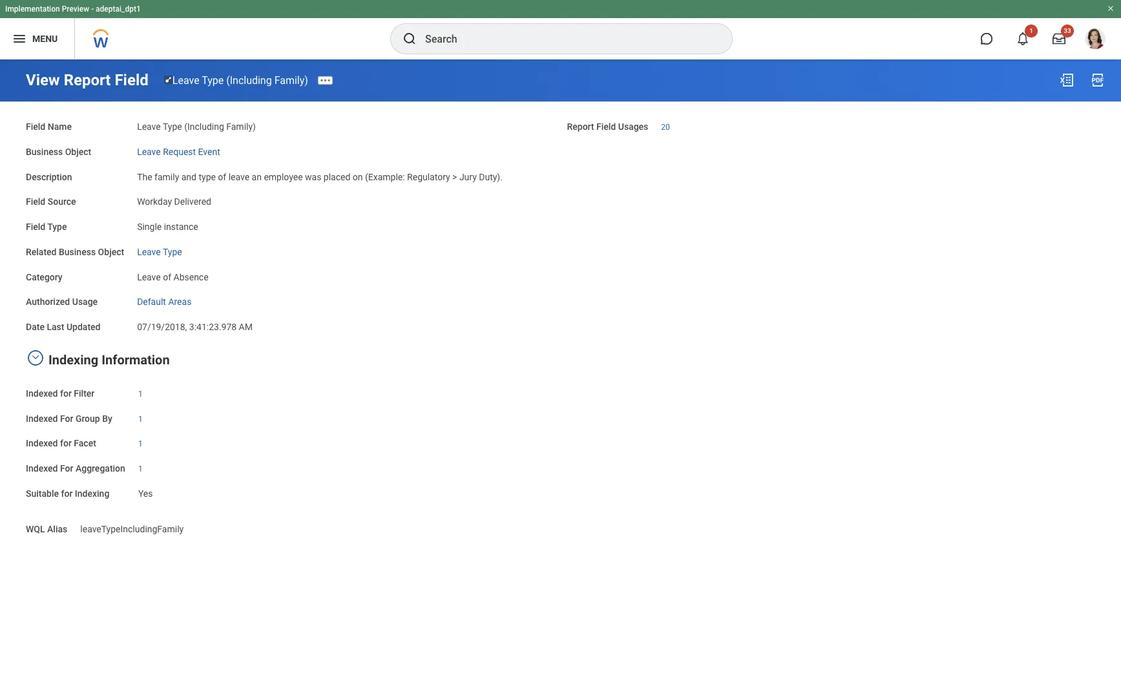Task type: locate. For each thing, give the bounding box(es) containing it.
of right type
[[218, 172, 226, 182]]

0 horizontal spatial report
[[64, 71, 111, 89]]

type up leave of absence element
[[163, 247, 182, 257]]

name
[[48, 122, 72, 132]]

instance
[[164, 222, 198, 232]]

33
[[1064, 27, 1072, 34]]

1 horizontal spatial family)
[[275, 74, 308, 86]]

0 vertical spatial for
[[60, 388, 72, 399]]

type right view report field image
[[202, 74, 224, 86]]

0 vertical spatial (including
[[226, 74, 272, 86]]

2 for from the top
[[60, 464, 73, 474]]

type for field name "element"
[[163, 122, 182, 132]]

implementation preview -   adeptai_dpt1
[[5, 5, 141, 14]]

0 vertical spatial family)
[[275, 74, 308, 86]]

1 button
[[1009, 25, 1038, 53], [138, 389, 145, 399], [138, 414, 145, 424], [138, 439, 145, 450], [138, 464, 145, 475]]

business down field name
[[26, 147, 63, 157]]

1 vertical spatial family)
[[226, 122, 256, 132]]

indexed for filter
[[26, 388, 95, 399]]

type inside leave type link
[[163, 247, 182, 257]]

4 indexed from the top
[[26, 464, 58, 474]]

0 horizontal spatial (including
[[184, 122, 224, 132]]

leave type (including family) up event
[[137, 122, 256, 132]]

areas
[[168, 297, 192, 307]]

field left name
[[26, 122, 45, 132]]

leave for leave of absence element
[[137, 272, 161, 282]]

updated
[[67, 322, 100, 332]]

for for aggregation
[[60, 464, 73, 474]]

type up leave request event link
[[163, 122, 182, 132]]

leave type (including family)
[[172, 74, 308, 86], [137, 122, 256, 132]]

leave of absence element
[[137, 269, 209, 282]]

1 button for indexed for filter
[[138, 389, 145, 399]]

family) inside field name "element"
[[226, 122, 256, 132]]

indexing down updated
[[48, 352, 98, 368]]

leave up leave request event link
[[137, 122, 161, 132]]

1 button for indexed for aggregation
[[138, 464, 145, 475]]

leave inside field name "element"
[[137, 122, 161, 132]]

field
[[115, 71, 149, 89], [26, 122, 45, 132], [597, 122, 616, 132], [26, 197, 45, 207], [26, 222, 45, 232]]

indexed down indexed for group by
[[26, 438, 58, 449]]

1 vertical spatial for
[[60, 464, 73, 474]]

3 indexed from the top
[[26, 438, 58, 449]]

menu
[[32, 33, 58, 44]]

business
[[26, 147, 63, 157], [59, 247, 96, 257]]

1 horizontal spatial (including
[[226, 74, 272, 86]]

field left "source"
[[26, 197, 45, 207]]

1 vertical spatial object
[[98, 247, 124, 257]]

0 horizontal spatial object
[[65, 147, 91, 157]]

2 indexed from the top
[[26, 413, 58, 424]]

field type element
[[137, 214, 198, 233]]

business right related
[[59, 247, 96, 257]]

0 vertical spatial report
[[64, 71, 111, 89]]

2 vertical spatial for
[[61, 489, 73, 499]]

(including
[[226, 74, 272, 86], [184, 122, 224, 132]]

1
[[1030, 27, 1034, 34], [138, 390, 143, 399], [138, 415, 143, 424], [138, 440, 143, 449], [138, 465, 143, 474]]

am
[[239, 322, 253, 332]]

yes
[[138, 489, 153, 499]]

report
[[64, 71, 111, 89], [567, 122, 594, 132]]

field source
[[26, 197, 76, 207]]

1 for indexed for group by
[[138, 415, 143, 424]]

indexing
[[48, 352, 98, 368], [75, 489, 109, 499]]

authorized
[[26, 297, 70, 307]]

indexed for indexed for group by
[[26, 413, 58, 424]]

1 vertical spatial indexing
[[75, 489, 109, 499]]

regulatory
[[407, 172, 450, 182]]

date
[[26, 322, 45, 332]]

leave up field name "element"
[[172, 74, 200, 86]]

of
[[218, 172, 226, 182], [163, 272, 171, 282]]

for up suitable for indexing
[[60, 464, 73, 474]]

07/19/2018, 3:41:23.978 am
[[137, 322, 253, 332]]

report left usages
[[567, 122, 594, 132]]

field name
[[26, 122, 72, 132]]

for
[[60, 388, 72, 399], [60, 438, 72, 449], [61, 489, 73, 499]]

menu banner
[[0, 0, 1122, 59]]

leave request event link
[[137, 144, 220, 157]]

0 vertical spatial business
[[26, 147, 63, 157]]

for left filter
[[60, 388, 72, 399]]

implementation
[[5, 5, 60, 14]]

type inside field name "element"
[[163, 122, 182, 132]]

suitable for indexing element
[[138, 481, 153, 500]]

view report field image
[[164, 75, 172, 85]]

indexed for aggregation
[[26, 464, 125, 474]]

leave up the default
[[137, 272, 161, 282]]

of left absence
[[163, 272, 171, 282]]

leavetypeincludingfamily
[[80, 524, 184, 534]]

20 button
[[662, 122, 672, 133]]

by
[[102, 413, 112, 424]]

0 vertical spatial object
[[65, 147, 91, 157]]

report right view
[[64, 71, 111, 89]]

1 inside menu banner
[[1030, 27, 1034, 34]]

default areas
[[137, 297, 192, 307]]

for left facet
[[60, 438, 72, 449]]

0 vertical spatial leave type (including family)
[[172, 74, 308, 86]]

indexed down chevron down image
[[26, 388, 58, 399]]

for left group
[[60, 413, 73, 424]]

field left usages
[[597, 122, 616, 132]]

object down name
[[65, 147, 91, 157]]

leave down single at the top of page
[[137, 247, 161, 257]]

indexed down indexed for filter
[[26, 413, 58, 424]]

leave type (including family) up field name "element"
[[172, 74, 308, 86]]

default areas link
[[137, 294, 192, 307]]

1 horizontal spatial report
[[567, 122, 594, 132]]

field up related
[[26, 222, 45, 232]]

jury
[[460, 172, 477, 182]]

(including inside field name "element"
[[184, 122, 224, 132]]

leave of absence
[[137, 272, 209, 282]]

notifications large image
[[1017, 32, 1030, 45]]

1 for indexed for facet
[[138, 440, 143, 449]]

1 vertical spatial of
[[163, 272, 171, 282]]

for right suitable
[[61, 489, 73, 499]]

object left leave type
[[98, 247, 124, 257]]

family)
[[275, 74, 308, 86], [226, 122, 256, 132]]

indexed up suitable
[[26, 464, 58, 474]]

wql
[[26, 524, 45, 534]]

1 for indexed for filter
[[138, 390, 143, 399]]

type for leave type link
[[163, 247, 182, 257]]

1 for from the top
[[60, 413, 73, 424]]

1 indexed from the top
[[26, 388, 58, 399]]

leave for leave type link
[[137, 247, 161, 257]]

0 vertical spatial for
[[60, 413, 73, 424]]

indexed
[[26, 388, 58, 399], [26, 413, 58, 424], [26, 438, 58, 449], [26, 464, 58, 474]]

0 horizontal spatial family)
[[226, 122, 256, 132]]

single instance
[[137, 222, 198, 232]]

inbox large image
[[1053, 32, 1066, 45]]

view report field
[[26, 71, 149, 89]]

07/19/2018,
[[137, 322, 187, 332]]

leave type (including family) for leave type (including family) link
[[172, 74, 308, 86]]

leave up the
[[137, 147, 161, 157]]

for for filter
[[60, 388, 72, 399]]

1 vertical spatial report
[[567, 122, 594, 132]]

related
[[26, 247, 57, 257]]

1 vertical spatial for
[[60, 438, 72, 449]]

indexing down aggregation
[[75, 489, 109, 499]]

indexed for indexed for filter
[[26, 388, 58, 399]]

source
[[48, 197, 76, 207]]

workday delivered
[[137, 197, 211, 207]]

leave
[[172, 74, 200, 86], [137, 122, 161, 132], [137, 147, 161, 157], [137, 247, 161, 257], [137, 272, 161, 282]]

description
[[26, 172, 72, 182]]

1 vertical spatial (including
[[184, 122, 224, 132]]

type
[[202, 74, 224, 86], [163, 122, 182, 132], [47, 222, 67, 232], [163, 247, 182, 257]]

suitable for indexing
[[26, 489, 109, 499]]

(including for leave type (including family) link
[[226, 74, 272, 86]]

field for workday delivered
[[26, 197, 45, 207]]

leave request event
[[137, 147, 220, 157]]

3:41:23.978
[[189, 322, 237, 332]]

1 button for indexed for group by
[[138, 414, 145, 424]]

0 vertical spatial of
[[218, 172, 226, 182]]

event
[[198, 147, 220, 157]]

leave for field name "element"
[[137, 122, 161, 132]]

1 horizontal spatial of
[[218, 172, 226, 182]]

last
[[47, 322, 64, 332]]

1 vertical spatial leave type (including family)
[[137, 122, 256, 132]]

leave type
[[137, 247, 182, 257]]

for
[[60, 413, 73, 424], [60, 464, 73, 474]]



Task type: describe. For each thing, give the bounding box(es) containing it.
duty).
[[479, 172, 503, 182]]

chevron down image
[[28, 353, 43, 362]]

family
[[155, 172, 179, 182]]

absence
[[174, 272, 209, 282]]

indexed for indexed for facet
[[26, 438, 58, 449]]

date last updated element
[[137, 314, 253, 333]]

-
[[91, 5, 94, 14]]

0 horizontal spatial of
[[163, 272, 171, 282]]

indexed for indexed for aggregation
[[26, 464, 58, 474]]

date last updated
[[26, 322, 100, 332]]

alias
[[47, 524, 67, 534]]

>
[[453, 172, 457, 182]]

single
[[137, 222, 162, 232]]

usages
[[619, 122, 649, 132]]

on
[[353, 172, 363, 182]]

family) for field name "element"
[[226, 122, 256, 132]]

field for leave type (including family)
[[26, 122, 45, 132]]

family) for leave type (including family) link
[[275, 74, 308, 86]]

the family and type of leave an employee was placed on (example: regulatory > jury duty).
[[137, 172, 503, 182]]

business object
[[26, 147, 91, 157]]

justify image
[[12, 31, 27, 47]]

for for indexing
[[61, 489, 73, 499]]

indexed for facet
[[26, 438, 96, 449]]

the
[[137, 172, 152, 182]]

category
[[26, 272, 62, 282]]

Search Workday  search field
[[425, 25, 706, 53]]

field source element
[[137, 189, 211, 208]]

request
[[163, 147, 196, 157]]

aggregation
[[76, 464, 125, 474]]

an
[[252, 172, 262, 182]]

workday
[[137, 197, 172, 207]]

1 vertical spatial business
[[59, 247, 96, 257]]

suitable
[[26, 489, 59, 499]]

view printable version (pdf) image
[[1091, 72, 1106, 88]]

export to excel image
[[1060, 72, 1075, 88]]

and
[[181, 172, 197, 182]]

wql alias
[[26, 524, 67, 534]]

1 horizontal spatial object
[[98, 247, 124, 257]]

33 button
[[1045, 25, 1074, 53]]

indexing information group
[[26, 350, 1096, 501]]

filter
[[74, 388, 95, 399]]

field left view report field image
[[115, 71, 149, 89]]

leave
[[229, 172, 250, 182]]

leave for leave type (including family) link
[[172, 74, 200, 86]]

leave for leave request event link
[[137, 147, 161, 157]]

indexing information
[[48, 352, 170, 368]]

information
[[102, 352, 170, 368]]

for for group
[[60, 413, 73, 424]]

20
[[662, 123, 670, 132]]

was
[[305, 172, 322, 182]]

leave type link
[[137, 244, 182, 257]]

type for leave type (including family) link
[[202, 74, 224, 86]]

1 for indexed for aggregation
[[138, 465, 143, 474]]

close environment banner image
[[1107, 5, 1115, 12]]

field name element
[[137, 114, 256, 133]]

authorized usage
[[26, 297, 98, 307]]

usage
[[72, 297, 98, 307]]

indexing information button
[[48, 352, 170, 368]]

employee
[[264, 172, 303, 182]]

field for single instance
[[26, 222, 45, 232]]

placed
[[324, 172, 351, 182]]

type down "source"
[[47, 222, 67, 232]]

search image
[[402, 31, 418, 47]]

0 vertical spatial indexing
[[48, 352, 98, 368]]

indexed for group by
[[26, 413, 112, 424]]

for for facet
[[60, 438, 72, 449]]

leave type (including family) link
[[172, 74, 308, 86]]

1 button inside menu banner
[[1009, 25, 1038, 53]]

report field usages
[[567, 122, 649, 132]]

(example:
[[365, 172, 405, 182]]

type
[[199, 172, 216, 182]]

leave type (including family) for field name "element"
[[137, 122, 256, 132]]

menu button
[[0, 18, 75, 59]]

field type
[[26, 222, 67, 232]]

1 button for indexed for facet
[[138, 439, 145, 450]]

related business object
[[26, 247, 124, 257]]

(including for field name "element"
[[184, 122, 224, 132]]

group
[[76, 413, 100, 424]]

delivered
[[174, 197, 211, 207]]

facet
[[74, 438, 96, 449]]

default
[[137, 297, 166, 307]]

view report field main content
[[0, 59, 1122, 548]]

adeptai_dpt1
[[96, 5, 141, 14]]

preview
[[62, 5, 89, 14]]

view
[[26, 71, 60, 89]]

profile logan mcneil image
[[1085, 28, 1106, 52]]



Task type: vqa. For each thing, say whether or not it's contained in the screenshot.
'Preview'
yes



